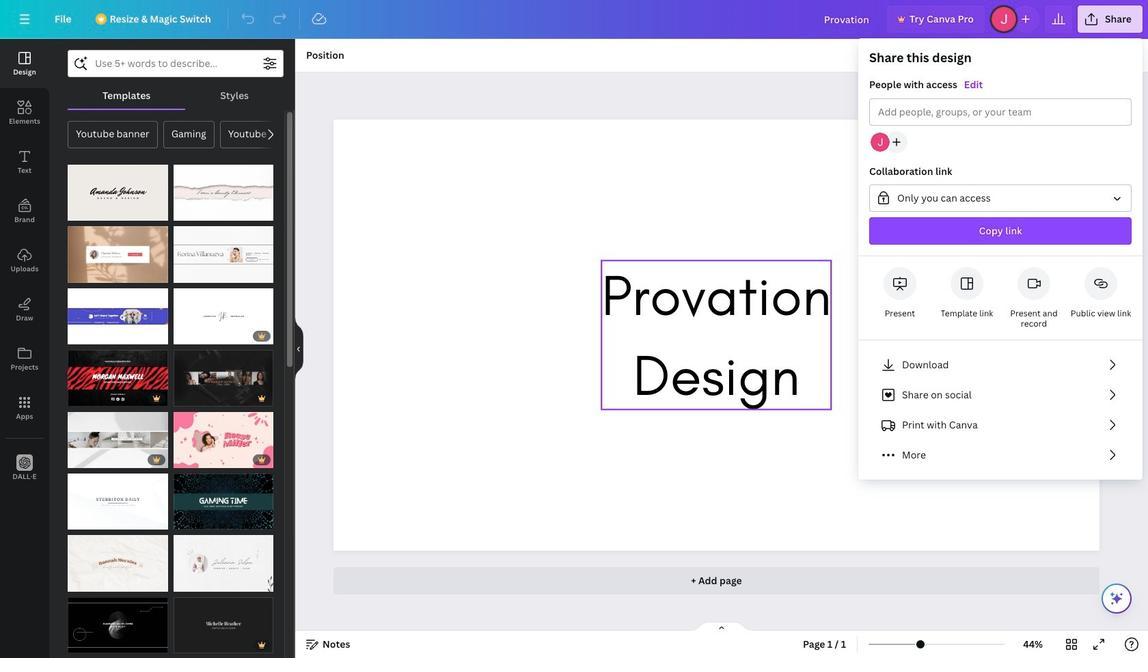 Task type: locate. For each thing, give the bounding box(es) containing it.
beige gray clean aesthetic photo collage youtube banner group
[[68, 412, 168, 468]]

black minimalist photo collage makeup blog youtube banner image
[[173, 350, 274, 407]]

white name youtube channel art image
[[173, 288, 274, 345]]

side panel tab list
[[0, 39, 49, 493]]

show pages image
[[689, 622, 755, 632]]

list
[[870, 351, 1132, 469]]

white grey dark blue light professional general news youtube banner group
[[68, 474, 168, 530]]

feminine torn paper name youtube channel art image
[[173, 165, 274, 221]]

beige gray clean aesthetic photo collage youtube banner image
[[68, 412, 168, 468]]

white grey dark blue light professional general news youtube banner image
[[68, 474, 168, 530]]

group
[[859, 49, 1143, 256]]

Design title text field
[[814, 5, 882, 33]]

white beige minimalist fashion youtube channel art group
[[173, 536, 274, 592]]

black and red frame morgan maxwell upload everyday youtube channel art group
[[68, 350, 168, 407]]

Use 5+ words to describe... search field
[[95, 51, 256, 77]]

black and white simple minimalist futuristic gaming youtube banner image
[[68, 598, 168, 654]]

blue modern dance channel youtube banner image
[[68, 288, 168, 345]]

black minimalist photo collage makeup blog youtube banner group
[[173, 350, 274, 407]]

None button
[[870, 185, 1132, 212]]

pink fun background youtube banner group
[[173, 412, 274, 468]]

Add people, groups, or your team text field
[[879, 99, 1123, 125]]

white beige minimalist fashion youtube channel art image
[[173, 536, 274, 592]]



Task type: vqa. For each thing, say whether or not it's contained in the screenshot.
"files" in the bottom right of the page
no



Task type: describe. For each thing, give the bounding box(es) containing it.
black and ivory modern name youtube channel art image
[[68, 165, 168, 221]]

black and ivory modern name youtube channel art group
[[68, 165, 168, 221]]

pink fun background youtube banner image
[[173, 412, 274, 468]]

white minimalist skincare review vlogger youtube banner image
[[173, 227, 274, 283]]

black and white elegant youtube channel art group
[[173, 589, 274, 654]]

hide image
[[295, 316, 304, 382]]

white name youtube channel art group
[[173, 288, 274, 345]]

neutral simple minimalist lifestyle blogger youtube channel art group
[[68, 227, 168, 283]]

canva assistant image
[[1109, 591, 1125, 607]]

black and white simple minimalist futuristic gaming youtube banner group
[[68, 589, 168, 654]]

blue modern dance channel youtube banner group
[[68, 288, 168, 345]]

neutral simple minimalist lifestyle blogger youtube channel art image
[[68, 227, 168, 283]]

brown and cream aesthetic paper beauty youtube channel art group
[[68, 536, 168, 592]]

Zoom button
[[1011, 634, 1056, 656]]

black and red frame morgan maxwell upload everyday youtube channel art image
[[68, 350, 168, 407]]

main menu bar
[[0, 0, 1149, 39]]

modern gaming cover youtube channel art image
[[173, 474, 274, 530]]

black and white elegant youtube channel art image
[[173, 598, 274, 654]]



